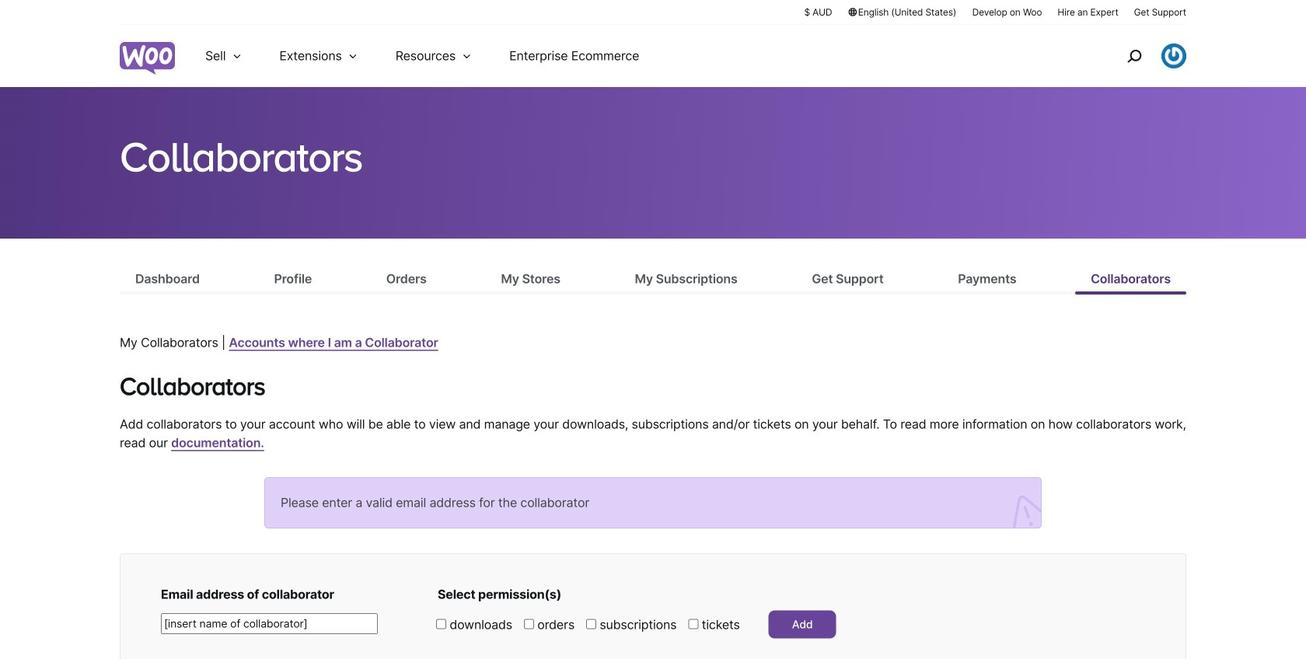 Task type: locate. For each thing, give the bounding box(es) containing it.
None checkbox
[[436, 619, 446, 629]]

search image
[[1122, 44, 1147, 68]]

None checkbox
[[524, 619, 534, 629], [586, 619, 596, 629], [688, 619, 698, 629], [524, 619, 534, 629], [586, 619, 596, 629], [688, 619, 698, 629]]

open account menu image
[[1162, 44, 1186, 68]]



Task type: describe. For each thing, give the bounding box(es) containing it.
service navigation menu element
[[1094, 31, 1186, 81]]



Task type: vqa. For each thing, say whether or not it's contained in the screenshot.
checkbox
yes



